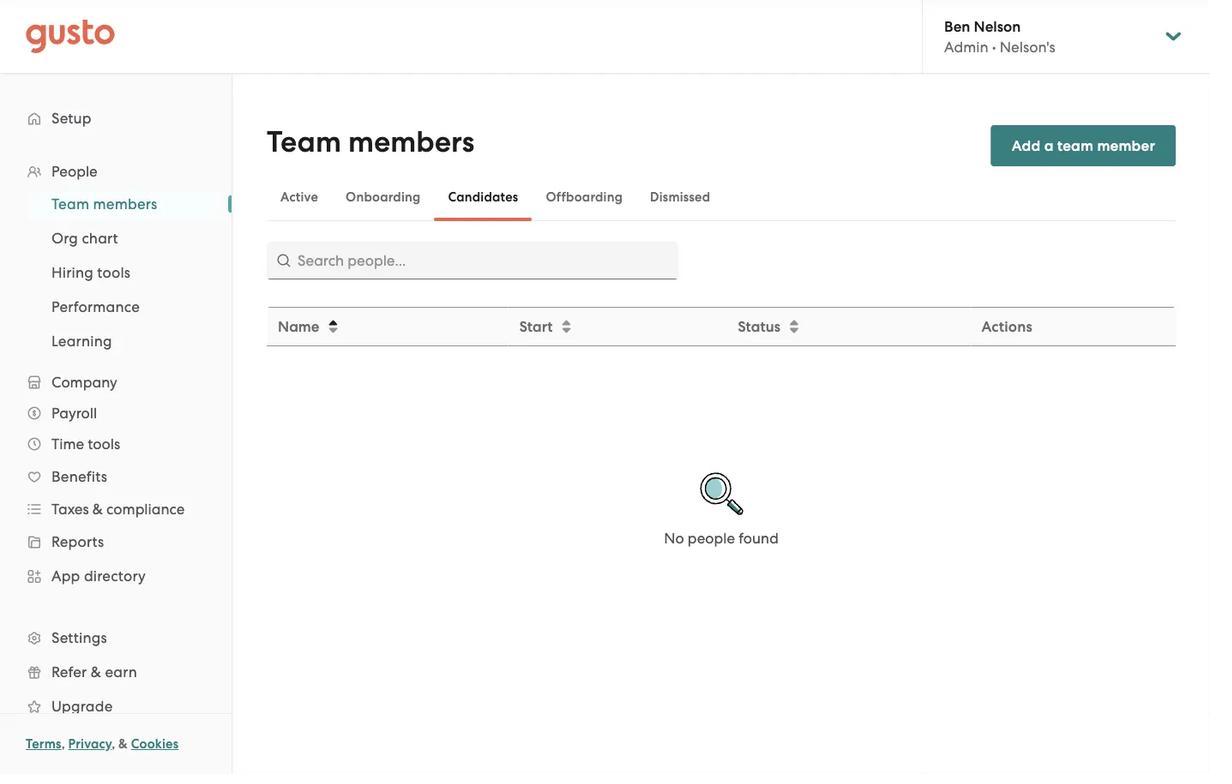 Task type: describe. For each thing, give the bounding box(es) containing it.
& for earn
[[91, 664, 101, 681]]

people button
[[17, 156, 214, 187]]

candidates
[[448, 190, 518, 205]]

team members inside "gusto navigation" element
[[51, 196, 157, 213]]

setup
[[51, 110, 92, 127]]

earn
[[105, 664, 137, 681]]

onboarding button
[[332, 177, 434, 218]]

taxes & compliance button
[[17, 494, 214, 525]]

hiring tools link
[[31, 257, 214, 288]]

payroll button
[[17, 398, 214, 429]]

cookies button
[[131, 734, 179, 755]]

performance
[[51, 299, 140, 316]]

ben nelson admin • nelson's
[[944, 17, 1056, 56]]

status
[[738, 318, 781, 335]]

team
[[1058, 137, 1094, 154]]

found
[[739, 530, 779, 547]]

no people found
[[664, 530, 779, 547]]

company
[[51, 374, 117, 391]]

hiring tools
[[51, 264, 131, 281]]

org chart
[[51, 230, 118, 247]]

candidates button
[[434, 177, 532, 218]]

list containing team members
[[0, 187, 232, 359]]

name button
[[268, 309, 507, 345]]

offboarding button
[[532, 177, 637, 218]]

name
[[278, 318, 319, 335]]

0 vertical spatial team members
[[267, 125, 475, 160]]

terms , privacy , & cookies
[[26, 737, 179, 752]]

app directory
[[51, 568, 146, 585]]

nelson
[[974, 17, 1021, 35]]

active button
[[267, 177, 332, 218]]

cookies
[[131, 737, 179, 752]]

privacy link
[[68, 737, 112, 752]]

taxes
[[51, 501, 89, 518]]

org
[[51, 230, 78, 247]]

refer & earn
[[51, 664, 137, 681]]

start button
[[509, 309, 726, 345]]

compliance
[[106, 501, 185, 518]]

•
[[992, 38, 996, 56]]

dismissed button
[[637, 177, 724, 218]]

ben
[[944, 17, 971, 35]]

performance link
[[31, 292, 214, 323]]

start
[[519, 318, 553, 335]]

team members link
[[31, 189, 214, 220]]

gusto navigation element
[[0, 74, 232, 775]]

list containing people
[[0, 156, 232, 758]]

team inside "gusto navigation" element
[[51, 196, 89, 213]]

learning link
[[31, 326, 214, 357]]

app directory link
[[17, 561, 214, 592]]

privacy
[[68, 737, 112, 752]]

add a team member button
[[991, 125, 1176, 166]]

1 horizontal spatial team
[[267, 125, 341, 160]]

home image
[[26, 19, 115, 54]]

benefits link
[[17, 462, 214, 492]]

app
[[51, 568, 80, 585]]

upgrade link
[[17, 691, 214, 722]]

time
[[51, 436, 84, 453]]



Task type: vqa. For each thing, say whether or not it's contained in the screenshot.
rightmost dc
no



Task type: locate. For each thing, give the bounding box(es) containing it.
a
[[1045, 137, 1054, 154]]

0 horizontal spatial ,
[[61, 737, 65, 752]]

,
[[61, 737, 65, 752], [112, 737, 115, 752]]

& left earn
[[91, 664, 101, 681]]

tools
[[97, 264, 131, 281], [88, 436, 120, 453]]

no
[[664, 530, 684, 547]]

status button
[[728, 309, 971, 345]]

1 vertical spatial members
[[93, 196, 157, 213]]

payroll
[[51, 405, 97, 422]]

team
[[267, 125, 341, 160], [51, 196, 89, 213]]

1 vertical spatial team members
[[51, 196, 157, 213]]

list
[[0, 156, 232, 758], [0, 187, 232, 359]]

company button
[[17, 367, 214, 398]]

time tools
[[51, 436, 120, 453]]

0 vertical spatial members
[[348, 125, 475, 160]]

1 vertical spatial team
[[51, 196, 89, 213]]

learning
[[51, 333, 112, 350]]

terms
[[26, 737, 61, 752]]

1 list from the top
[[0, 156, 232, 758]]

0 horizontal spatial members
[[93, 196, 157, 213]]

refer & earn link
[[17, 657, 214, 688]]

hiring
[[51, 264, 93, 281]]

members up onboarding
[[348, 125, 475, 160]]

tools for hiring tools
[[97, 264, 131, 281]]

upgrade
[[51, 698, 113, 715]]

1 vertical spatial &
[[91, 664, 101, 681]]

1 vertical spatial tools
[[88, 436, 120, 453]]

tools for time tools
[[88, 436, 120, 453]]

admin
[[944, 38, 989, 56]]

, left privacy
[[61, 737, 65, 752]]

members
[[348, 125, 475, 160], [93, 196, 157, 213]]

0 horizontal spatial team members
[[51, 196, 157, 213]]

0 vertical spatial tools
[[97, 264, 131, 281]]

member
[[1097, 137, 1155, 154]]

terms link
[[26, 737, 61, 752]]

settings
[[51, 630, 107, 647]]

reports link
[[17, 527, 214, 558]]

taxes & compliance
[[51, 501, 185, 518]]

dismissed
[[650, 190, 711, 205]]

people
[[688, 530, 735, 547]]

benefits
[[51, 468, 107, 486]]

1 horizontal spatial team members
[[267, 125, 475, 160]]

0 vertical spatial &
[[92, 501, 103, 518]]

1 , from the left
[[61, 737, 65, 752]]

team members
[[267, 125, 475, 160], [51, 196, 157, 213]]

team members up onboarding
[[267, 125, 475, 160]]

reports
[[51, 534, 104, 551]]

members down people dropdown button
[[93, 196, 157, 213]]

2 vertical spatial &
[[118, 737, 128, 752]]

& left cookies
[[118, 737, 128, 752]]

& right taxes
[[92, 501, 103, 518]]

actions
[[982, 318, 1033, 335]]

members inside "gusto navigation" element
[[93, 196, 157, 213]]

& inside dropdown button
[[92, 501, 103, 518]]

2 list from the top
[[0, 187, 232, 359]]

& for compliance
[[92, 501, 103, 518]]

team members down people dropdown button
[[51, 196, 157, 213]]

&
[[92, 501, 103, 518], [91, 664, 101, 681], [118, 737, 128, 752]]

, down upgrade link
[[112, 737, 115, 752]]

2 , from the left
[[112, 737, 115, 752]]

offboarding
[[546, 190, 623, 205]]

active
[[281, 190, 318, 205]]

chart
[[82, 230, 118, 247]]

0 horizontal spatial team
[[51, 196, 89, 213]]

1 horizontal spatial ,
[[112, 737, 115, 752]]

team up active
[[267, 125, 341, 160]]

tools down org chart link
[[97, 264, 131, 281]]

tools inside 'link'
[[97, 264, 131, 281]]

setup link
[[17, 103, 214, 134]]

refer
[[51, 664, 87, 681]]

0 vertical spatial team
[[267, 125, 341, 160]]

nelson's
[[1000, 38, 1056, 56]]

onboarding
[[346, 190, 421, 205]]

directory
[[84, 568, 146, 585]]

people
[[51, 163, 98, 180]]

team members tab list
[[267, 173, 1176, 221]]

team down people
[[51, 196, 89, 213]]

tools down payroll dropdown button
[[88, 436, 120, 453]]

tools inside dropdown button
[[88, 436, 120, 453]]

add
[[1012, 137, 1041, 154]]

Search people... field
[[267, 242, 679, 280]]

time tools button
[[17, 429, 214, 460]]

add a team member
[[1012, 137, 1155, 154]]

1 horizontal spatial members
[[348, 125, 475, 160]]

org chart link
[[31, 223, 214, 254]]

settings link
[[17, 623, 214, 654]]



